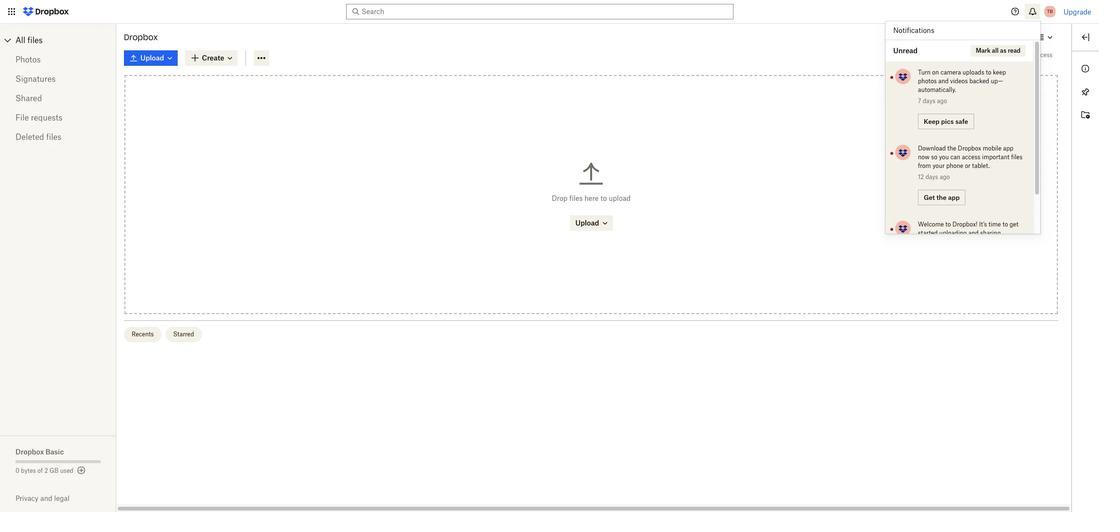 Task type: vqa. For each thing, say whether or not it's contained in the screenshot.
Add to Starred image on the right of page
no



Task type: locate. For each thing, give the bounding box(es) containing it.
0 vertical spatial days
[[923, 97, 935, 105]]

files right important
[[1011, 153, 1023, 161]]

or
[[965, 162, 971, 169]]

0 vertical spatial ago
[[937, 97, 947, 105]]

1 vertical spatial ago
[[940, 173, 950, 181]]

the inside button
[[937, 193, 947, 201]]

turn on camera uploads to keep photos and videos backed up— automatically. 7 days ago
[[918, 69, 1006, 105]]

days
[[923, 97, 935, 105], [926, 173, 938, 181]]

only you have access
[[994, 51, 1053, 59]]

photos
[[15, 55, 41, 64]]

days inside download the dropbox mobile app now so you can access important files from your phone or tablet. 12 days ago
[[926, 173, 938, 181]]

file requests
[[15, 113, 62, 123]]

0 horizontal spatial you
[[939, 153, 949, 161]]

1 horizontal spatial the
[[947, 145, 956, 152]]

the up can
[[947, 145, 956, 152]]

all files
[[15, 35, 43, 45]]

you right the "so"
[[939, 153, 949, 161]]

app right get
[[948, 193, 960, 201]]

drop files here to upload
[[552, 194, 631, 202]]

mark all as read
[[976, 47, 1021, 54]]

2 vertical spatial and
[[40, 494, 52, 503]]

and down dropbox!
[[968, 230, 979, 237]]

videos
[[950, 77, 968, 85]]

to left keep
[[986, 69, 991, 76]]

2 vertical spatial dropbox
[[15, 448, 44, 456]]

pics
[[941, 117, 954, 125]]

and left legal
[[40, 494, 52, 503]]

1 vertical spatial the
[[937, 193, 947, 201]]

days right 12
[[926, 173, 938, 181]]

to inside turn on camera uploads to keep photos and videos backed up— automatically. 7 days ago
[[986, 69, 991, 76]]

recents
[[132, 331, 154, 338]]

0 horizontal spatial access
[[962, 153, 981, 161]]

welcome to dropbox! it's time to get started uploading and sharing. button
[[886, 214, 1033, 281], [918, 220, 1024, 238]]

1 horizontal spatial access
[[1034, 51, 1053, 59]]

you
[[1008, 51, 1018, 59], [939, 153, 949, 161]]

days right 7
[[923, 97, 935, 105]]

on
[[932, 69, 939, 76]]

app
[[1003, 145, 1013, 152], [948, 193, 960, 201]]

0 horizontal spatial and
[[40, 494, 52, 503]]

files left here
[[569, 194, 583, 202]]

1 vertical spatial days
[[926, 173, 938, 181]]

privacy
[[15, 494, 38, 503]]

to
[[986, 69, 991, 76], [601, 194, 607, 202], [946, 221, 951, 228], [1003, 221, 1008, 228]]

ago down automatically.
[[937, 97, 947, 105]]

files down file requests link
[[46, 132, 61, 142]]

keep
[[993, 69, 1006, 76]]

1 vertical spatial dropbox
[[958, 145, 981, 152]]

0 vertical spatial the
[[947, 145, 956, 152]]

bytes
[[21, 467, 36, 475]]

1 horizontal spatial dropbox
[[124, 32, 158, 42]]

2 horizontal spatial and
[[968, 230, 979, 237]]

0 vertical spatial app
[[1003, 145, 1013, 152]]

to right here
[[601, 194, 607, 202]]

can
[[950, 153, 960, 161]]

the right get
[[937, 193, 947, 201]]

12
[[918, 173, 924, 181]]

signatures link
[[15, 69, 101, 89]]

files right all
[[27, 35, 43, 45]]

dropbox inside download the dropbox mobile app now so you can access important files from your phone or tablet. 12 days ago
[[958, 145, 981, 152]]

you right as
[[1008, 51, 1018, 59]]

basic
[[46, 448, 64, 456]]

files inside download the dropbox mobile app now so you can access important files from your phone or tablet. 12 days ago
[[1011, 153, 1023, 161]]

welcome to dropbox! it's time to get started uploading and sharing. button inside 'link'
[[918, 220, 1024, 238]]

0 vertical spatial and
[[938, 77, 949, 85]]

dropbox for dropbox basic
[[15, 448, 44, 456]]

1 vertical spatial and
[[968, 230, 979, 237]]

ago
[[937, 97, 947, 105], [940, 173, 950, 181]]

2 horizontal spatial dropbox
[[958, 145, 981, 152]]

photos
[[918, 77, 937, 85]]

0 horizontal spatial the
[[937, 193, 947, 201]]

0 vertical spatial dropbox
[[124, 32, 158, 42]]

the inside download the dropbox mobile app now so you can access important files from your phone or tablet. 12 days ago
[[947, 145, 956, 152]]

ago down your
[[940, 173, 950, 181]]

uploading
[[939, 230, 967, 237]]

1 vertical spatial access
[[962, 153, 981, 161]]

requests
[[31, 113, 62, 123]]

keep pics safe button
[[918, 114, 974, 129]]

1 horizontal spatial and
[[938, 77, 949, 85]]

and up automatically.
[[938, 77, 949, 85]]

privacy and legal
[[15, 494, 70, 503]]

safe
[[955, 117, 968, 125]]

1 vertical spatial app
[[948, 193, 960, 201]]

only
[[994, 51, 1007, 59]]

0 vertical spatial you
[[1008, 51, 1018, 59]]

the
[[947, 145, 956, 152], [937, 193, 947, 201]]

read
[[1008, 47, 1021, 54]]

deleted files
[[15, 132, 61, 142]]

access right 'have'
[[1034, 51, 1053, 59]]

get
[[924, 193, 935, 201]]

app up important
[[1003, 145, 1013, 152]]

welcome to dropbox! it's time to get started uploading and sharing.
[[918, 221, 1019, 237]]

0 horizontal spatial app
[[948, 193, 960, 201]]

access up "or"
[[962, 153, 981, 161]]

1 vertical spatial you
[[939, 153, 949, 161]]

1 horizontal spatial you
[[1008, 51, 1018, 59]]

your
[[933, 162, 945, 169]]

0 bytes of 2 gb used
[[15, 467, 73, 475]]

dropbox!
[[953, 221, 978, 228]]

upload
[[609, 194, 631, 202]]

0 horizontal spatial dropbox
[[15, 448, 44, 456]]

and
[[938, 77, 949, 85], [968, 230, 979, 237], [40, 494, 52, 503]]

uploads
[[963, 69, 984, 76]]

access
[[1034, 51, 1053, 59], [962, 153, 981, 161]]

deleted files link
[[15, 127, 101, 147]]

7
[[918, 97, 921, 105]]

files
[[27, 35, 43, 45], [46, 132, 61, 142], [1011, 153, 1023, 161], [569, 194, 583, 202]]

1 horizontal spatial app
[[1003, 145, 1013, 152]]

all files link
[[15, 32, 116, 48]]

get the app button
[[918, 190, 966, 205]]

phone
[[946, 162, 963, 169]]



Task type: describe. For each thing, give the bounding box(es) containing it.
2
[[44, 467, 48, 475]]

0 vertical spatial access
[[1034, 51, 1053, 59]]

privacy and legal link
[[15, 494, 116, 503]]

drop
[[552, 194, 568, 202]]

starred button
[[165, 327, 202, 343]]

the for download
[[947, 145, 956, 152]]

legal
[[54, 494, 70, 503]]

download the dropbox mobile app now so you can access important files from your phone or tablet. button
[[918, 144, 1024, 170]]

open activity image
[[1080, 109, 1091, 121]]

mark
[[976, 47, 991, 54]]

mobile
[[983, 145, 1002, 152]]

to up the uploading
[[946, 221, 951, 228]]

global header element
[[0, 0, 1099, 24]]

time
[[989, 221, 1001, 228]]

started
[[918, 230, 938, 237]]

recents button
[[124, 327, 162, 343]]

dropbox basic
[[15, 448, 64, 456]]

and inside 'welcome to dropbox! it's time to get started uploading and sharing.'
[[968, 230, 979, 237]]

you inside download the dropbox mobile app now so you can access important files from your phone or tablet. 12 days ago
[[939, 153, 949, 161]]

open information panel image
[[1080, 63, 1091, 75]]

so
[[931, 153, 938, 161]]

all
[[15, 35, 25, 45]]

starred
[[173, 331, 194, 338]]

turn
[[918, 69, 931, 76]]

keep pics safe
[[924, 117, 968, 125]]

here
[[585, 194, 599, 202]]

keep
[[924, 117, 940, 125]]

shared
[[15, 93, 42, 103]]

open details pane image
[[1080, 31, 1091, 43]]

sharing.
[[980, 230, 1002, 237]]

days inside turn on camera uploads to keep photos and videos backed up— automatically. 7 days ago
[[923, 97, 935, 105]]

gb
[[50, 467, 59, 475]]

of
[[37, 467, 43, 475]]

upgrade link
[[1064, 8, 1091, 16]]

have
[[1020, 51, 1033, 59]]

download
[[918, 145, 946, 152]]

backed
[[969, 77, 989, 85]]

signatures
[[15, 74, 56, 84]]

files for all files
[[27, 35, 43, 45]]

mark all as read button
[[971, 45, 1026, 57]]

automatically.
[[918, 86, 956, 93]]

camera
[[941, 69, 961, 76]]

ago inside turn on camera uploads to keep photos and videos backed up— automatically. 7 days ago
[[937, 97, 947, 105]]

upgrade
[[1064, 8, 1091, 16]]

ago inside download the dropbox mobile app now so you can access important files from your phone or tablet. 12 days ago
[[940, 173, 950, 181]]

app inside download the dropbox mobile app now so you can access important files from your phone or tablet. 12 days ago
[[1003, 145, 1013, 152]]

files for deleted files
[[46, 132, 61, 142]]

notifications
[[893, 26, 934, 34]]

photos link
[[15, 50, 101, 69]]

turn on camera uploads to keep photos and videos backed up— automatically. button
[[918, 68, 1024, 94]]

get
[[1010, 221, 1019, 228]]

get more space image
[[75, 465, 87, 476]]

file
[[15, 113, 29, 123]]

download the dropbox mobile app now so you can access important files from your phone or tablet. 12 days ago
[[918, 145, 1023, 181]]

unread
[[893, 46, 918, 55]]

important
[[982, 153, 1010, 161]]

open pinned items image
[[1080, 86, 1091, 98]]

deleted
[[15, 132, 44, 142]]

now
[[918, 153, 930, 161]]

files for drop files here to upload
[[569, 194, 583, 202]]

up—
[[991, 77, 1003, 85]]

used
[[60, 467, 73, 475]]

shared link
[[15, 89, 101, 108]]

access inside download the dropbox mobile app now so you can access important files from your phone or tablet. 12 days ago
[[962, 153, 981, 161]]

0
[[15, 467, 19, 475]]

dropbox logo - go to the homepage image
[[19, 4, 72, 19]]

to left get
[[1003, 221, 1008, 228]]

from
[[918, 162, 931, 169]]

tablet.
[[972, 162, 990, 169]]

app inside button
[[948, 193, 960, 201]]

welcome to dropbox! it's time to get started uploading and sharing. link
[[886, 214, 1033, 281]]

as
[[1000, 47, 1007, 54]]

it's
[[979, 221, 987, 228]]

the for get
[[937, 193, 947, 201]]

all
[[992, 47, 999, 54]]

welcome
[[918, 221, 944, 228]]

and inside turn on camera uploads to keep photos and videos backed up— automatically. 7 days ago
[[938, 77, 949, 85]]

dropbox for dropbox
[[124, 32, 158, 42]]

file requests link
[[15, 108, 101, 127]]

get the app
[[924, 193, 960, 201]]



